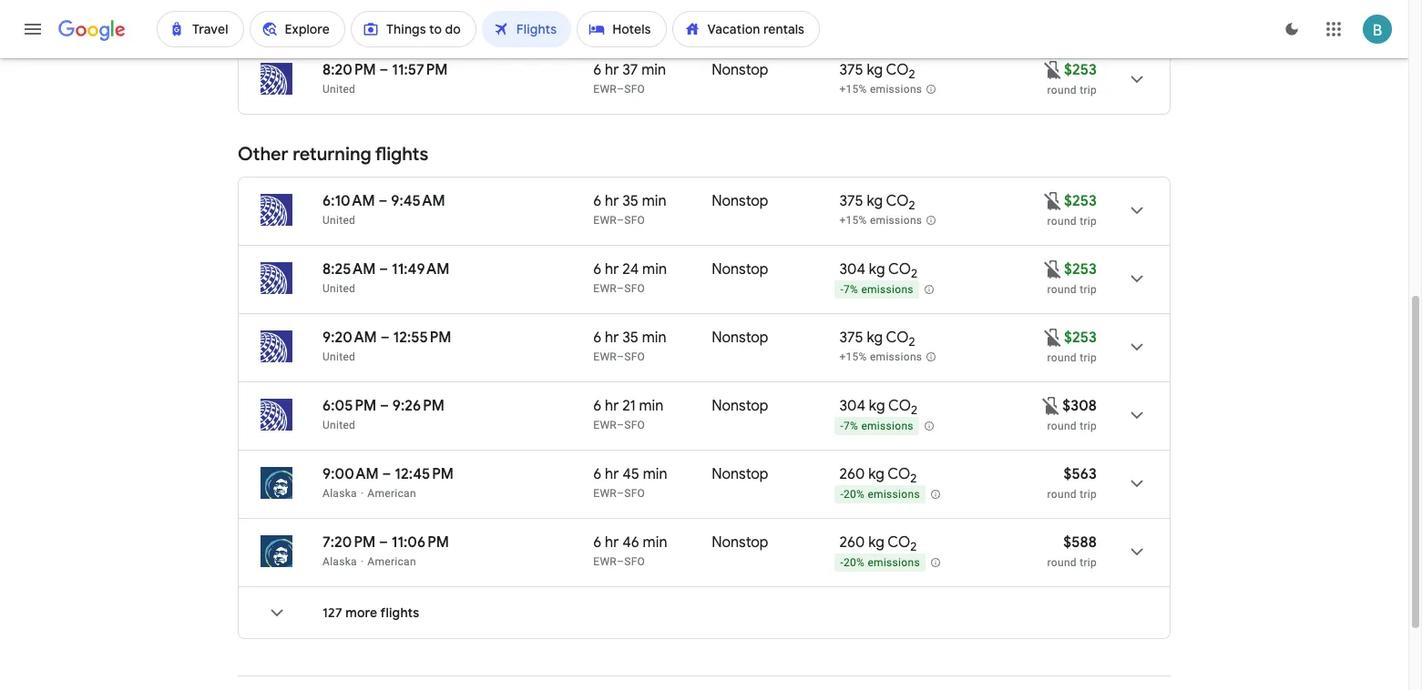 Task type: describe. For each thing, give the bounding box(es) containing it.
trip for 9:45 am
[[1080, 215, 1097, 228]]

375 kg co 2 for 11:57 pm
[[840, 61, 916, 82]]

-20% emissions for $563
[[841, 489, 920, 501]]

min for 11:49 am
[[643, 261, 667, 279]]

ewr for 9:26 pm
[[594, 419, 617, 432]]

flight details. leaves newark liberty international airport at 8:25 am on wednesday, december 13 and arrives at san francisco international airport at 11:49 am on wednesday, december 13. image
[[1116, 257, 1159, 301]]

35 for 12:55 pm
[[623, 329, 639, 347]]

35 for 9:45 am
[[623, 192, 639, 211]]

Arrival time: 11:49 AM. text field
[[392, 261, 450, 279]]

– up 21
[[617, 351, 625, 364]]

flights for other returning flights
[[375, 143, 429, 166]]

12:45 pm
[[395, 466, 454, 484]]

Arrival time: 11:06 PM. text field
[[392, 534, 449, 552]]

– inside 8:25 am – 11:49 am united
[[379, 261, 388, 279]]

2 for 11:49 am
[[911, 266, 918, 282]]

round inside $563 round trip
[[1048, 488, 1077, 501]]

kg for 11:57 pm
[[867, 61, 883, 79]]

+15% emissions for 9:45 am
[[840, 214, 923, 227]]

45
[[623, 466, 640, 484]]

leaves newark liberty international airport at 6:05 pm on wednesday, december 13 and arrives at san francisco international airport at 9:26 pm on wednesday, december 13. element
[[323, 397, 445, 416]]

min for 9:45 am
[[642, 192, 667, 211]]

9:00 am
[[323, 466, 379, 484]]

other
[[238, 143, 289, 166]]

2 for 12:55 pm
[[909, 335, 916, 350]]

Arrival time: 12:45 PM. text field
[[395, 466, 454, 484]]

more
[[346, 605, 378, 622]]

nonstop for 9:45 am
[[712, 192, 769, 211]]

9:20 am
[[323, 329, 377, 347]]

6 inside 6 hr 46 min ewr – sfo
[[594, 534, 602, 552]]

sfo for 11:57 pm
[[625, 83, 645, 96]]

8:25 am – 11:49 am united
[[323, 261, 450, 295]]

Departure time: 8:25 AM. text field
[[323, 261, 376, 279]]

1 ewr from the top
[[594, 15, 617, 27]]

flights for 127 more flights
[[381, 605, 420, 622]]

Departure time: 6:05 PM. text field
[[323, 397, 377, 416]]

this price for this flight doesn't include overhead bin access. if you need a carry-on bag, use the bags filter to update prices. image for $253
[[1043, 258, 1064, 280]]

– inside 6 hr 37 min ewr – sfo
[[617, 83, 625, 96]]

6:10 am – 9:45 am united
[[323, 192, 446, 227]]

total duration 6 hr 35 min. element for 9:45 am
[[594, 192, 712, 213]]

7% for 6 hr 24 min
[[844, 284, 859, 296]]

– up 24
[[617, 214, 625, 227]]

21
[[623, 397, 636, 416]]

127 more flights image
[[255, 591, 299, 635]]

$253 for 9:45 am
[[1064, 192, 1097, 211]]

nonstop for 12:55 pm
[[712, 329, 769, 347]]

ewr for 9:45 am
[[594, 214, 617, 227]]

– inside '9:20 am – 12:55 pm united'
[[381, 329, 390, 347]]

round for 11:57 pm
[[1048, 84, 1077, 97]]

– inside 8:20 pm – 11:57 pm united
[[380, 61, 389, 79]]

9:26 pm
[[393, 397, 445, 416]]

6 nonstop from the top
[[712, 466, 769, 484]]

$588 round trip
[[1048, 534, 1097, 570]]

round for 12:55 pm
[[1048, 352, 1077, 365]]

1 sfo from the top
[[625, 15, 645, 27]]

trip for 9:26 pm
[[1080, 420, 1097, 433]]

round for 9:26 pm
[[1048, 420, 1077, 433]]

+15% emissions for 12:55 pm
[[840, 351, 923, 364]]

co for 11:49 am
[[889, 261, 911, 279]]

253 us dollars text field for 9:45 am
[[1064, 192, 1097, 211]]

6 for 9:45 am
[[594, 192, 602, 211]]

hr for 11:49 am
[[605, 261, 619, 279]]

+15% for 9:45 am
[[840, 214, 867, 227]]

Departure time: 9:20 AM. text field
[[323, 329, 377, 347]]

sfo for 11:49 am
[[625, 283, 645, 295]]

trip for 11:57 pm
[[1080, 84, 1097, 97]]

6 for 11:57 pm
[[594, 61, 602, 79]]

this price for this flight doesn't include overhead bin access. if you need a carry-on bag, use the bags filter to update prices. image for 9:45 am
[[1043, 190, 1064, 212]]

6:05 pm – 9:26 pm united
[[323, 397, 445, 432]]

trip for 11:49 am
[[1080, 283, 1097, 296]]

304 kg co 2 for $253
[[840, 261, 918, 282]]

9:00 am – 12:45 pm
[[323, 466, 454, 484]]

12:55 pm
[[393, 329, 452, 347]]

sfo for 12:55 pm
[[625, 351, 645, 364]]

1 nonstop flight. element from the top
[[712, 0, 769, 14]]

– inside 6 hr 24 min ewr – sfo
[[617, 283, 625, 295]]

ewr – sfo
[[594, 15, 645, 27]]

1 united from the top
[[323, 15, 356, 27]]

united for 9:20 am
[[323, 351, 356, 364]]

leaves newark liberty international airport at 9:20 am on wednesday, december 13 and arrives at san francisco international airport at 12:55 pm on wednesday, december 13. element
[[323, 329, 452, 347]]

260 kg co 2 for $563
[[840, 466, 917, 487]]

this price for this flight doesn't include overhead bin access. if you need a carry-on bag, use the bags filter to update prices. image for $308
[[1041, 395, 1063, 417]]

$563
[[1064, 466, 1097, 484]]

kg for 9:26 pm
[[869, 397, 885, 416]]

375 kg co 2 for 12:55 pm
[[840, 329, 916, 350]]

sfo for 9:26 pm
[[625, 419, 645, 432]]

sfo for 11:06 pm
[[625, 556, 645, 569]]

ewr for 11:49 am
[[594, 283, 617, 295]]

Arrival time: 9:45 AM. text field
[[391, 192, 446, 211]]

leaves newark liberty international airport at 9:00 am on wednesday, december 13 and arrives at san francisco international airport at 12:45 pm on wednesday, december 13. element
[[323, 466, 454, 484]]

total duration 6 hr 21 min. element containing 6 hr 21 min
[[594, 397, 712, 418]]

– inside 6 hr 46 min ewr – sfo
[[617, 556, 625, 569]]

6 hr 24 min ewr – sfo
[[594, 261, 667, 295]]

2 for 9:26 pm
[[911, 403, 918, 418]]

Arrival time: 9:26 PM. text field
[[393, 397, 445, 416]]

$253 for 12:55 pm
[[1064, 329, 1097, 347]]

hr for 12:55 pm
[[605, 329, 619, 347]]

round trip for 9:26 pm
[[1048, 420, 1097, 433]]

2 for 9:45 am
[[909, 198, 916, 213]]

nonstop flight. element for 12:55 pm
[[712, 329, 769, 350]]

ewr for 11:06 pm
[[594, 556, 617, 569]]

9:45 am
[[391, 192, 446, 211]]

6 hr 45 min ewr – sfo
[[594, 466, 668, 500]]

flight details. leaves newark liberty international airport at 8:20 pm on wednesday, december 13 and arrives at san francisco international airport at 11:57 pm on wednesday, december 13. image
[[1116, 57, 1159, 101]]

46
[[623, 534, 640, 552]]

round inside $588 round trip
[[1048, 557, 1077, 570]]

round trip for 12:55 pm
[[1048, 352, 1097, 365]]

6 hr 21 min ewr – sfo
[[594, 397, 664, 432]]

nonstop flight. element for 9:26 pm
[[712, 397, 769, 418]]

24
[[623, 261, 639, 279]]

563 US dollars text field
[[1064, 466, 1097, 484]]

304 for 6 hr 24 min
[[840, 261, 866, 279]]

Departure time: 6:10 AM. text field
[[323, 192, 375, 211]]

round trip for 11:57 pm
[[1048, 84, 1097, 97]]

260 for 6 hr 45 min
[[840, 466, 865, 484]]

7 nonstop from the top
[[712, 534, 769, 552]]



Task type: locate. For each thing, give the bounding box(es) containing it.
2 round from the top
[[1048, 215, 1077, 228]]

4 $253 from the top
[[1064, 329, 1097, 347]]

min for 9:26 pm
[[639, 397, 664, 416]]

4 hr from the top
[[605, 329, 619, 347]]

alaska for 9:00 am – 12:45 pm
[[323, 488, 357, 500]]

6 trip from the top
[[1080, 488, 1097, 501]]

united for 6:05 pm
[[323, 419, 356, 432]]

nonstop flight. element for 11:06 pm
[[712, 534, 769, 555]]

flight details. leaves newark liberty international airport at 6:05 pm on wednesday, december 13 and arrives at san francisco international airport at 9:26 pm on wednesday, december 13. image
[[1116, 394, 1159, 437]]

sfo inside "6 hr 21 min ewr – sfo"
[[625, 419, 645, 432]]

 image
[[361, 556, 364, 569]]

2 vertical spatial this price for this flight doesn't include overhead bin access. if you need a carry-on bag, use the bags filter to update prices. image
[[1043, 327, 1064, 349]]

2 nonstop from the top
[[712, 192, 769, 211]]

0 vertical spatial this price for this flight doesn't include overhead bin access. if you need a carry-on bag, use the bags filter to update prices. image
[[1043, 59, 1064, 81]]

20%
[[844, 489, 865, 501], [844, 557, 865, 570]]

+15%
[[840, 83, 867, 96], [840, 214, 867, 227], [840, 351, 867, 364]]

nonstop for 11:49 am
[[712, 261, 769, 279]]

1 vertical spatial flights
[[381, 605, 420, 622]]

6 inside 6 hr 37 min ewr – sfo
[[594, 61, 602, 79]]

375 kg co 2
[[840, 61, 916, 82], [840, 192, 916, 213], [840, 329, 916, 350]]

sfo inside 6 hr 45 min ewr – sfo
[[625, 488, 645, 500]]

8 ewr from the top
[[594, 556, 617, 569]]

260 kg co 2 for $588
[[840, 534, 917, 555]]

ewr up "6 hr 21 min ewr – sfo" in the bottom left of the page
[[594, 351, 617, 364]]

co for 9:45 am
[[886, 192, 909, 211]]

$308
[[1063, 397, 1097, 416]]

2 +15% emissions from the top
[[840, 214, 923, 227]]

united down 9:20 am
[[323, 351, 356, 364]]

this price for this flight doesn't include overhead bin access. if you need a carry-on bag, use the bags filter to update prices. image up $308 text box
[[1043, 327, 1064, 349]]

 image
[[361, 488, 364, 500]]

6 nonstop flight. element from the top
[[712, 397, 769, 418]]

– right 8:25 am
[[379, 261, 388, 279]]

253 us dollars text field left flight details. leaves newark liberty international airport at 9:20 am on wednesday, december 13 and arrives at san francisco international airport at 12:55 pm on wednesday, december 13. icon
[[1064, 329, 1097, 347]]

total duration 6 hr 21 min. element up the ewr – sfo at the left of page
[[594, 0, 712, 14]]

sfo up 21
[[625, 351, 645, 364]]

5 sfo from the top
[[625, 351, 645, 364]]

round left flight details. leaves newark liberty international airport at 8:25 am on wednesday, december 13 and arrives at san francisco international airport at 11:49 am on wednesday, december 13. icon
[[1048, 283, 1077, 296]]

round trip for 11:49 am
[[1048, 283, 1097, 296]]

6 hr from the top
[[605, 466, 619, 484]]

sfo inside 6 hr 37 min ewr – sfo
[[625, 83, 645, 96]]

11:06 pm
[[392, 534, 449, 552]]

min right 37
[[642, 61, 666, 79]]

1 7% from the top
[[844, 284, 859, 296]]

37
[[623, 61, 638, 79]]

4 round from the top
[[1048, 352, 1077, 365]]

ewr down total duration 6 hr 37 min. element
[[594, 83, 617, 96]]

304
[[840, 261, 866, 279], [840, 397, 866, 416]]

trip up $308 text box
[[1080, 352, 1097, 365]]

hr
[[605, 61, 619, 79], [605, 192, 619, 211], [605, 261, 619, 279], [605, 329, 619, 347], [605, 397, 619, 416], [605, 466, 619, 484], [605, 534, 619, 552]]

flight details. leaves newark liberty international airport at 9:20 am on wednesday, december 13 and arrives at san francisco international airport at 12:55 pm on wednesday, december 13. image
[[1116, 325, 1159, 369]]

min inside 6 hr 46 min ewr – sfo
[[643, 534, 668, 552]]

hr down 6 hr 24 min ewr – sfo
[[605, 329, 619, 347]]

304 for 6 hr 21 min
[[840, 397, 866, 416]]

nonstop flight. element for 11:57 pm
[[712, 61, 769, 82]]

– right "departure time: 7:20 pm." text field
[[379, 534, 388, 552]]

+15% for 12:55 pm
[[840, 351, 867, 364]]

round trip
[[1048, 84, 1097, 97], [1048, 215, 1097, 228], [1048, 283, 1097, 296], [1048, 352, 1097, 365], [1048, 420, 1097, 433]]

united inside '9:20 am – 12:55 pm united'
[[323, 351, 356, 364]]

1 vertical spatial 375
[[840, 192, 864, 211]]

3 ewr from the top
[[594, 214, 617, 227]]

253 us dollars text field left flight details. leaves newark liberty international airport at 8:25 am on wednesday, december 13 and arrives at san francisco international airport at 11:49 am on wednesday, december 13. icon
[[1064, 261, 1097, 279]]

trip down $253 text box
[[1080, 84, 1097, 97]]

2 for 11:57 pm
[[909, 67, 916, 82]]

2 round trip from the top
[[1048, 215, 1097, 228]]

2 -7% emissions from the top
[[841, 420, 914, 433]]

20% for 6 hr 45 min
[[844, 489, 865, 501]]

2 -20% emissions from the top
[[841, 557, 920, 570]]

united for 8:25 am
[[323, 283, 356, 295]]

6 left 21
[[594, 397, 602, 416]]

20% for 6 hr 46 min
[[844, 557, 865, 570]]

6 hr 35 min ewr – sfo up 21
[[594, 329, 667, 364]]

7 sfo from the top
[[625, 488, 645, 500]]

8:20 pm – 11:57 pm united
[[323, 61, 448, 96]]

other returning flights main content
[[238, 0, 1171, 654]]

american down 7:20 pm – 11:06 pm
[[368, 556, 416, 569]]

min right 45
[[643, 466, 668, 484]]

kg for 12:55 pm
[[867, 329, 883, 347]]

round trip for 9:45 am
[[1048, 215, 1097, 228]]

260 for 6 hr 46 min
[[840, 534, 865, 552]]

leaves newark liberty international airport at 7:20 pm on wednesday, december 13 and arrives at san francisco international airport at 11:06 pm on wednesday, december 13. element
[[323, 534, 449, 552]]

1 253 us dollars text field from the top
[[1064, 192, 1097, 211]]

0 vertical spatial 35
[[623, 192, 639, 211]]

united
[[323, 15, 356, 27], [323, 83, 356, 96], [323, 214, 356, 227], [323, 283, 356, 295], [323, 351, 356, 364], [323, 419, 356, 432]]

3 united from the top
[[323, 214, 356, 227]]

3 trip from the top
[[1080, 283, 1097, 296]]

trip for 12:55 pm
[[1080, 352, 1097, 365]]

$253 left flight details. leaves newark liberty international airport at 9:20 am on wednesday, december 13 and arrives at san francisco international airport at 12:55 pm on wednesday, december 13. icon
[[1064, 329, 1097, 347]]

ewr up 6 hr 24 min ewr – sfo
[[594, 214, 617, 227]]

127 more flights
[[323, 605, 420, 622]]

1 trip from the top
[[1080, 84, 1097, 97]]

1 vertical spatial 375 kg co 2
[[840, 192, 916, 213]]

– right 8:20 pm text field
[[380, 61, 389, 79]]

-7% emissions
[[841, 284, 914, 296], [841, 420, 914, 433]]

0 vertical spatial 304 kg co 2
[[840, 261, 918, 282]]

round for 11:49 am
[[1048, 283, 1077, 296]]

sfo up 24
[[625, 214, 645, 227]]

7 hr from the top
[[605, 534, 619, 552]]

6 hr 46 min ewr – sfo
[[594, 534, 668, 569]]

leaves newark liberty international airport at 8:20 pm on wednesday, december 13 and arrives at san francisco international airport at 11:57 pm on wednesday, december 13. element
[[323, 61, 448, 79]]

6 left 24
[[594, 261, 602, 279]]

sfo down 45
[[625, 488, 645, 500]]

ewr inside 6 hr 24 min ewr – sfo
[[594, 283, 617, 295]]

375 for 12:55 pm
[[840, 329, 864, 347]]

0 vertical spatial flights
[[375, 143, 429, 166]]

3 hr from the top
[[605, 261, 619, 279]]

kg
[[867, 61, 883, 79], [867, 192, 883, 211], [869, 261, 885, 279], [867, 329, 883, 347], [869, 397, 885, 416], [869, 466, 885, 484], [869, 534, 885, 552]]

– down 46
[[617, 556, 625, 569]]

hr left 37
[[605, 61, 619, 79]]

trip
[[1080, 84, 1097, 97], [1080, 215, 1097, 228], [1080, 283, 1097, 296], [1080, 352, 1097, 365], [1080, 420, 1097, 433], [1080, 488, 1097, 501], [1080, 557, 1097, 570]]

flights right more
[[381, 605, 420, 622]]

- for 6 hr 21 min
[[841, 420, 844, 433]]

– inside 6:05 pm – 9:26 pm united
[[380, 397, 389, 416]]

6 hr 35 min ewr – sfo up 24
[[594, 192, 667, 227]]

trip left flight details. leaves newark liberty international airport at 8:25 am on wednesday, december 13 and arrives at san francisco international airport at 11:49 am on wednesday, december 13. icon
[[1080, 283, 1097, 296]]

-20% emissions for $588
[[841, 557, 920, 570]]

min
[[642, 61, 666, 79], [642, 192, 667, 211], [643, 261, 667, 279], [642, 329, 667, 347], [639, 397, 664, 416], [643, 466, 668, 484], [643, 534, 668, 552]]

1 vertical spatial this price for this flight doesn't include overhead bin access. if you need a carry-on bag, use the bags filter to update prices. image
[[1043, 190, 1064, 212]]

ewr up 6 hr 37 min ewr – sfo
[[594, 15, 617, 27]]

flight details. leaves newark liberty international airport at 7:20 pm on wednesday, december 13 and arrives at san francisco international airport at 11:06 pm on wednesday, december 13. image
[[1116, 530, 1159, 574]]

253 US dollars text field
[[1064, 61, 1097, 79]]

round trip up $308 text box
[[1048, 352, 1097, 365]]

127
[[323, 605, 342, 622]]

2 7% from the top
[[844, 420, 859, 433]]

trip down $588
[[1080, 557, 1097, 570]]

4 ewr from the top
[[594, 283, 617, 295]]

8:20 pm
[[323, 61, 376, 79]]

this price for this flight doesn't include overhead bin access. if you need a carry-on bag, use the bags filter to update prices. image left flight details. leaves newark liberty international airport at 8:20 pm on wednesday, december 13 and arrives at san francisco international airport at 11:57 pm on wednesday, december 13. image
[[1043, 59, 1064, 81]]

round down $253 text box
[[1048, 84, 1077, 97]]

3 this price for this flight doesn't include overhead bin access. if you need a carry-on bag, use the bags filter to update prices. image from the top
[[1043, 327, 1064, 349]]

11:49 am
[[392, 261, 450, 279]]

$588
[[1064, 534, 1097, 552]]

1 vertical spatial 260 kg co 2
[[840, 534, 917, 555]]

$253 left flight details. leaves newark liberty international airport at 8:20 pm on wednesday, december 13 and arrives at san francisco international airport at 11:57 pm on wednesday, december 13. image
[[1064, 61, 1097, 79]]

Arrival time: 12:55 PM. text field
[[393, 329, 452, 347]]

round down $308 text box
[[1048, 420, 1077, 433]]

nonstop for 9:26 pm
[[712, 397, 769, 416]]

6 left 37
[[594, 61, 602, 79]]

alaska for 7:20 pm – 11:06 pm
[[323, 556, 357, 569]]

6 for 12:55 pm
[[594, 329, 602, 347]]

alaska
[[323, 488, 357, 500], [323, 556, 357, 569]]

9:20 am – 12:55 pm united
[[323, 329, 452, 364]]

1 vertical spatial +15% emissions
[[840, 214, 923, 227]]

6:05 pm
[[323, 397, 377, 416]]

2
[[909, 67, 916, 82], [909, 198, 916, 213], [911, 266, 918, 282], [909, 335, 916, 350], [911, 403, 918, 418], [911, 471, 917, 487], [911, 540, 917, 555]]

hr left 45
[[605, 466, 619, 484]]

united for 8:20 pm
[[323, 83, 356, 96]]

round for 9:45 am
[[1048, 215, 1077, 228]]

total duration 6 hr 35 min. element down 6 hr 24 min ewr – sfo
[[594, 329, 712, 350]]

3 nonstop from the top
[[712, 261, 769, 279]]

flight details. leaves newark liberty international airport at 9:00 am on wednesday, december 13 and arrives at san francisco international airport at 12:45 pm on wednesday, december 13. image
[[1116, 462, 1159, 506]]

1 vertical spatial 35
[[623, 329, 639, 347]]

hr for 9:26 pm
[[605, 397, 619, 416]]

2 sfo from the top
[[625, 83, 645, 96]]

2 total duration 6 hr 21 min. element from the top
[[594, 397, 712, 418]]

total duration 6 hr 24 min. element
[[594, 261, 712, 282]]

1 vertical spatial 260
[[840, 534, 865, 552]]

2 ewr from the top
[[594, 83, 617, 96]]

1 alaska from the top
[[323, 488, 357, 500]]

other returning flights
[[238, 143, 429, 166]]

2 6 from the top
[[594, 192, 602, 211]]

7%
[[844, 284, 859, 296], [844, 420, 859, 433]]

11:57 pm
[[392, 61, 448, 79]]

flights
[[375, 143, 429, 166], [381, 605, 420, 622]]

0 vertical spatial 253 us dollars text field
[[1064, 192, 1097, 211]]

hr left 46
[[605, 534, 619, 552]]

2 total duration 6 hr 35 min. element from the top
[[594, 329, 712, 350]]

1 -20% emissions from the top
[[841, 489, 920, 501]]

1 vertical spatial -7% emissions
[[841, 420, 914, 433]]

1 american from the top
[[368, 488, 416, 500]]

hr for 11:57 pm
[[605, 61, 619, 79]]

2 vertical spatial +15% emissions
[[840, 351, 923, 364]]

kg for 9:45 am
[[867, 192, 883, 211]]

min right 24
[[643, 261, 667, 279]]

Departure time: 7:20 PM. text field
[[323, 534, 376, 552]]

6:10 am
[[323, 192, 375, 211]]

0 vertical spatial 304
[[840, 261, 866, 279]]

304 kg co 2
[[840, 261, 918, 282], [840, 397, 918, 418]]

1 6 from the top
[[594, 61, 602, 79]]

8 sfo from the top
[[625, 556, 645, 569]]

7:20 pm – 11:06 pm
[[323, 534, 449, 552]]

2 260 kg co 2 from the top
[[840, 534, 917, 555]]

round left flight details. leaves newark liberty international airport at 6:10 am on wednesday, december 13 and arrives at san francisco international airport at 9:45 am on wednesday, december 13. icon
[[1048, 215, 1077, 228]]

hr left 24
[[605, 261, 619, 279]]

this price for this flight doesn't include overhead bin access. if you need a carry-on bag, use the bags filter to update prices. image for 11:57 pm
[[1043, 59, 1064, 81]]

6
[[594, 61, 602, 79], [594, 192, 602, 211], [594, 261, 602, 279], [594, 329, 602, 347], [594, 397, 602, 416], [594, 466, 602, 484], [594, 534, 602, 552]]

1 vertical spatial 6 hr 35 min ewr – sfo
[[594, 329, 667, 364]]

returning
[[293, 143, 371, 166]]

2 +15% from the top
[[840, 214, 867, 227]]

6 inside 6 hr 45 min ewr – sfo
[[594, 466, 602, 484]]

7:20 pm
[[323, 534, 376, 552]]

united inside 8:20 pm – 11:57 pm united
[[323, 83, 356, 96]]

5 hr from the top
[[605, 397, 619, 416]]

united down 8:25 am
[[323, 283, 356, 295]]

0 vertical spatial american
[[368, 488, 416, 500]]

1 vertical spatial this price for this flight doesn't include overhead bin access. if you need a carry-on bag, use the bags filter to update prices. image
[[1041, 395, 1063, 417]]

-
[[841, 284, 844, 296], [841, 420, 844, 433], [841, 489, 844, 501], [841, 557, 844, 570]]

– left 9:26 pm
[[380, 397, 389, 416]]

nonstop flight. element
[[712, 0, 769, 14], [712, 61, 769, 82], [712, 192, 769, 213], [712, 261, 769, 282], [712, 329, 769, 350], [712, 397, 769, 418], [712, 466, 769, 487], [712, 534, 769, 555]]

min right 46
[[643, 534, 668, 552]]

0 vertical spatial 375
[[840, 61, 864, 79]]

3 nonstop flight. element from the top
[[712, 192, 769, 213]]

– inside "6 hr 21 min ewr – sfo"
[[617, 419, 625, 432]]

4 - from the top
[[841, 557, 844, 570]]

$253 for 11:49 am
[[1064, 261, 1097, 279]]

1 304 from the top
[[840, 261, 866, 279]]

–
[[617, 15, 625, 27], [380, 61, 389, 79], [617, 83, 625, 96], [379, 192, 388, 211], [617, 214, 625, 227], [379, 261, 388, 279], [617, 283, 625, 295], [381, 329, 390, 347], [617, 351, 625, 364], [380, 397, 389, 416], [617, 419, 625, 432], [382, 466, 391, 484], [617, 488, 625, 500], [379, 534, 388, 552], [617, 556, 625, 569]]

4 6 from the top
[[594, 329, 602, 347]]

5 round from the top
[[1048, 420, 1077, 433]]

sfo down 21
[[625, 419, 645, 432]]

round up $308 text box
[[1048, 352, 1077, 365]]

6 round from the top
[[1048, 488, 1077, 501]]

1 304 kg co 2 from the top
[[840, 261, 918, 282]]

253 US dollars text field
[[1064, 192, 1097, 211], [1064, 261, 1097, 279], [1064, 329, 1097, 347]]

trip inside $588 round trip
[[1080, 557, 1097, 570]]

sfo for 12:45 pm
[[625, 488, 645, 500]]

nonstop flight. element for 11:49 am
[[712, 261, 769, 282]]

2 304 from the top
[[840, 397, 866, 416]]

7 nonstop flight. element from the top
[[712, 466, 769, 487]]

min for 11:57 pm
[[642, 61, 666, 79]]

$253 for 11:57 pm
[[1064, 61, 1097, 79]]

ewr up 6 hr 45 min ewr – sfo
[[594, 419, 617, 432]]

5 6 from the top
[[594, 397, 602, 416]]

united down 6:05 pm
[[323, 419, 356, 432]]

united inside '6:10 am – 9:45 am united'
[[323, 214, 356, 227]]

ewr down total duration 6 hr 46 min. element
[[594, 556, 617, 569]]

3 +15% emissions from the top
[[840, 351, 923, 364]]

0 vertical spatial 260 kg co 2
[[840, 466, 917, 487]]

ewr down total duration 6 hr 24 min. element
[[594, 283, 617, 295]]

total duration 6 hr 35 min. element
[[594, 192, 712, 213], [594, 329, 712, 350]]

ewr inside 6 hr 46 min ewr – sfo
[[594, 556, 617, 569]]

1 round from the top
[[1048, 84, 1077, 97]]

trip inside $563 round trip
[[1080, 488, 1097, 501]]

+15% emissions for 11:57 pm
[[840, 83, 923, 96]]

united inside 8:25 am – 11:49 am united
[[323, 283, 356, 295]]

1 total duration 6 hr 35 min. element from the top
[[594, 192, 712, 213]]

round trip down $253 text box
[[1048, 84, 1097, 97]]

-20% emissions
[[841, 489, 920, 501], [841, 557, 920, 570]]

5 trip from the top
[[1080, 420, 1097, 433]]

hr inside 6 hr 37 min ewr – sfo
[[605, 61, 619, 79]]

Departure time: 9:00 AM. text field
[[323, 466, 379, 484]]

375 for 9:45 am
[[840, 192, 864, 211]]

this price for this flight doesn't include overhead bin access. if you need a carry-on bag, use the bags filter to update prices. image left flight details. leaves newark liberty international airport at 8:25 am on wednesday, december 13 and arrives at san francisco international airport at 11:49 am on wednesday, december 13. icon
[[1043, 258, 1064, 280]]

2 trip from the top
[[1080, 215, 1097, 228]]

american
[[368, 488, 416, 500], [368, 556, 416, 569]]

nonstop flight. element for 9:45 am
[[712, 192, 769, 213]]

260 kg co 2
[[840, 466, 917, 487], [840, 534, 917, 555]]

3 375 from the top
[[840, 329, 864, 347]]

35 up 24
[[623, 192, 639, 211]]

4 united from the top
[[323, 283, 356, 295]]

– up 37
[[617, 15, 625, 27]]

sfo up 37
[[625, 15, 645, 27]]

2 vertical spatial 253 us dollars text field
[[1064, 329, 1097, 347]]

3 $253 from the top
[[1064, 261, 1097, 279]]

co for 11:57 pm
[[886, 61, 909, 79]]

-7% emissions for $308
[[841, 420, 914, 433]]

6 inside 6 hr 24 min ewr – sfo
[[594, 261, 602, 279]]

total duration 6 hr 45 min. element
[[594, 466, 712, 487]]

main menu image
[[22, 18, 44, 40]]

0 vertical spatial +15%
[[840, 83, 867, 96]]

6 inside "6 hr 21 min ewr – sfo"
[[594, 397, 602, 416]]

375 for 11:57 pm
[[840, 61, 864, 79]]

1 total duration 6 hr 21 min. element from the top
[[594, 0, 712, 14]]

0 vertical spatial 20%
[[844, 489, 865, 501]]

hr inside "6 hr 21 min ewr – sfo"
[[605, 397, 619, 416]]

1 vertical spatial 20%
[[844, 557, 865, 570]]

1 vertical spatial -20% emissions
[[841, 557, 920, 570]]

1 +15% from the top
[[840, 83, 867, 96]]

ewr inside 6 hr 37 min ewr – sfo
[[594, 83, 617, 96]]

304 kg co 2 for $308
[[840, 397, 918, 418]]

7 6 from the top
[[594, 534, 602, 552]]

ewr for 12:45 pm
[[594, 488, 617, 500]]

Arrival time: 11:57 PM. text field
[[392, 61, 448, 79]]

2 375 from the top
[[840, 192, 864, 211]]

253 us dollars text field left flight details. leaves newark liberty international airport at 6:10 am on wednesday, december 13 and arrives at san francisco international airport at 9:45 am on wednesday, december 13. icon
[[1064, 192, 1097, 211]]

2 375 kg co 2 from the top
[[840, 192, 916, 213]]

1 vertical spatial total duration 6 hr 35 min. element
[[594, 329, 712, 350]]

sfo
[[625, 15, 645, 27], [625, 83, 645, 96], [625, 214, 645, 227], [625, 283, 645, 295], [625, 351, 645, 364], [625, 419, 645, 432], [625, 488, 645, 500], [625, 556, 645, 569]]

sfo down 46
[[625, 556, 645, 569]]

3 +15% from the top
[[840, 351, 867, 364]]

1 vertical spatial 253 us dollars text field
[[1064, 261, 1097, 279]]

2 6 hr 35 min ewr – sfo from the top
[[594, 329, 667, 364]]

nonstop
[[712, 61, 769, 79], [712, 192, 769, 211], [712, 261, 769, 279], [712, 329, 769, 347], [712, 397, 769, 416], [712, 466, 769, 484], [712, 534, 769, 552]]

round trip down $308 text box
[[1048, 420, 1097, 433]]

round trip left flight details. leaves newark liberty international airport at 8:25 am on wednesday, december 13 and arrives at san francisco international airport at 11:49 am on wednesday, december 13. icon
[[1048, 283, 1097, 296]]

0 vertical spatial alaska
[[323, 488, 357, 500]]

375
[[840, 61, 864, 79], [840, 192, 864, 211], [840, 329, 864, 347]]

min inside 6 hr 24 min ewr – sfo
[[643, 261, 667, 279]]

35 down 6 hr 24 min ewr – sfo
[[623, 329, 639, 347]]

ewr inside 6 hr 45 min ewr – sfo
[[594, 488, 617, 500]]

1 vertical spatial total duration 6 hr 21 min. element
[[594, 397, 712, 418]]

– right 9:20 am
[[381, 329, 390, 347]]

min inside 6 hr 45 min ewr – sfo
[[643, 466, 668, 484]]

308 US dollars text field
[[1063, 397, 1097, 416]]

4 nonstop from the top
[[712, 329, 769, 347]]

3 - from the top
[[841, 489, 844, 501]]

6 sfo from the top
[[625, 419, 645, 432]]

1 vertical spatial 304 kg co 2
[[840, 397, 918, 418]]

2 vertical spatial 375
[[840, 329, 864, 347]]

6 united from the top
[[323, 419, 356, 432]]

1 vertical spatial alaska
[[323, 556, 357, 569]]

2 hr from the top
[[605, 192, 619, 211]]

min inside 6 hr 37 min ewr – sfo
[[642, 61, 666, 79]]

co
[[886, 61, 909, 79], [886, 192, 909, 211], [889, 261, 911, 279], [886, 329, 909, 347], [889, 397, 911, 416], [888, 466, 911, 484], [888, 534, 911, 552]]

– inside '6:10 am – 9:45 am united'
[[379, 192, 388, 211]]

4 nonstop flight. element from the top
[[712, 261, 769, 282]]

1 hr from the top
[[605, 61, 619, 79]]

$253 left flight details. leaves newark liberty international airport at 8:25 am on wednesday, december 13 and arrives at san francisco international airport at 11:49 am on wednesday, december 13. icon
[[1064, 261, 1097, 279]]

leaves newark liberty international airport at 8:25 am on wednesday, december 13 and arrives at san francisco international airport at 11:49 am on wednesday, december 13. element
[[323, 261, 450, 279]]

– down 45
[[617, 488, 625, 500]]

flight details. leaves newark liberty international airport at 6:10 am on wednesday, december 13 and arrives at san francisco international airport at 9:45 am on wednesday, december 13. image
[[1116, 189, 1159, 232]]

sfo inside 6 hr 46 min ewr – sfo
[[625, 556, 645, 569]]

round down $563
[[1048, 488, 1077, 501]]

– inside 6 hr 45 min ewr – sfo
[[617, 488, 625, 500]]

co for 12:55 pm
[[886, 329, 909, 347]]

this price for this flight doesn't include overhead bin access. if you need a carry-on bag, use the bags filter to update prices. image up $563 round trip
[[1041, 395, 1063, 417]]

trip left flight details. leaves newark liberty international airport at 6:10 am on wednesday, december 13 and arrives at san francisco international airport at 9:45 am on wednesday, december 13. icon
[[1080, 215, 1097, 228]]

united down 8:20 pm text field
[[323, 83, 356, 96]]

6 left 46
[[594, 534, 602, 552]]

8:25 am
[[323, 261, 376, 279]]

ewr for 11:57 pm
[[594, 83, 617, 96]]

6 for 9:26 pm
[[594, 397, 602, 416]]

1 $253 from the top
[[1064, 61, 1097, 79]]

- for 6 hr 45 min
[[841, 489, 844, 501]]

7 trip from the top
[[1080, 557, 1097, 570]]

alaska down "9:00 am" text field
[[323, 488, 357, 500]]

0 vertical spatial this price for this flight doesn't include overhead bin access. if you need a carry-on bag, use the bags filter to update prices. image
[[1043, 258, 1064, 280]]

total duration 6 hr 35 min. element for 12:55 pm
[[594, 329, 712, 350]]

sfo down 24
[[625, 283, 645, 295]]

– down 37
[[617, 83, 625, 96]]

2 american from the top
[[368, 556, 416, 569]]

co for 9:26 pm
[[889, 397, 911, 416]]

+15% emissions
[[840, 83, 923, 96], [840, 214, 923, 227], [840, 351, 923, 364]]

– right "9:00 am" text field
[[382, 466, 391, 484]]

3 sfo from the top
[[625, 214, 645, 227]]

2 - from the top
[[841, 420, 844, 433]]

1 35 from the top
[[623, 192, 639, 211]]

0 vertical spatial 375 kg co 2
[[840, 61, 916, 82]]

emissions
[[870, 83, 923, 96], [870, 214, 923, 227], [862, 284, 914, 296], [870, 351, 923, 364], [862, 420, 914, 433], [868, 489, 920, 501], [868, 557, 920, 570]]

1 vertical spatial american
[[368, 556, 416, 569]]

6 hr 35 min ewr – sfo for 9:45 am
[[594, 192, 667, 227]]

0 vertical spatial 7%
[[844, 284, 859, 296]]

round down $588
[[1048, 557, 1077, 570]]

6 6 from the top
[[594, 466, 602, 484]]

6 hr 35 min ewr – sfo
[[594, 192, 667, 227], [594, 329, 667, 364]]

this price for this flight doesn't include overhead bin access. if you need a carry-on bag, use the bags filter to update prices. image
[[1043, 258, 1064, 280], [1041, 395, 1063, 417]]

$253 left flight details. leaves newark liberty international airport at 6:10 am on wednesday, december 13 and arrives at san francisco international airport at 9:45 am on wednesday, december 13. icon
[[1064, 192, 1097, 211]]

+15% for 11:57 pm
[[840, 83, 867, 96]]

Departure time: 8:20 PM. text field
[[323, 61, 376, 79]]

american for 11:06 pm
[[368, 556, 416, 569]]

2 alaska from the top
[[323, 556, 357, 569]]

-7% emissions for $253
[[841, 284, 914, 296]]

1 260 kg co 2 from the top
[[840, 466, 917, 487]]

253 us dollars text field for 11:49 am
[[1064, 261, 1097, 279]]

sfo for 9:45 am
[[625, 214, 645, 227]]

– right 6:10 am text field
[[379, 192, 388, 211]]

flights up 9:45 am at the top of the page
[[375, 143, 429, 166]]

united for 6:10 am
[[323, 214, 356, 227]]

1 20% from the top
[[844, 489, 865, 501]]

united inside 6:05 pm – 9:26 pm united
[[323, 419, 356, 432]]

nonstop flight. element for 12:45 pm
[[712, 466, 769, 487]]

min inside "6 hr 21 min ewr – sfo"
[[639, 397, 664, 416]]

6 for 11:49 am
[[594, 261, 602, 279]]

1 -7% emissions from the top
[[841, 284, 914, 296]]

$563 round trip
[[1048, 466, 1097, 501]]

alaska down "departure time: 7:20 pm." text field
[[323, 556, 357, 569]]

hr inside 6 hr 24 min ewr – sfo
[[605, 261, 619, 279]]

2 vertical spatial 375 kg co 2
[[840, 329, 916, 350]]

260
[[840, 466, 865, 484], [840, 534, 865, 552]]

0 vertical spatial -20% emissions
[[841, 489, 920, 501]]

7 round from the top
[[1048, 557, 1077, 570]]

35
[[623, 192, 639, 211], [623, 329, 639, 347]]

ewr for 12:55 pm
[[594, 351, 617, 364]]

2 20% from the top
[[844, 557, 865, 570]]

0 vertical spatial total duration 6 hr 21 min. element
[[594, 0, 712, 14]]

ewr
[[594, 15, 617, 27], [594, 83, 617, 96], [594, 214, 617, 227], [594, 283, 617, 295], [594, 351, 617, 364], [594, 419, 617, 432], [594, 488, 617, 500], [594, 556, 617, 569]]

this price for this flight doesn't include overhead bin access. if you need a carry-on bag, use the bags filter to update prices. image
[[1043, 59, 1064, 81], [1043, 190, 1064, 212], [1043, 327, 1064, 349]]

trip down $563
[[1080, 488, 1097, 501]]

total duration 6 hr 37 min. element
[[594, 61, 712, 82]]

american for 12:45 pm
[[368, 488, 416, 500]]

8 nonstop flight. element from the top
[[712, 534, 769, 555]]

united up 8:20 pm text field
[[323, 15, 356, 27]]

4 trip from the top
[[1080, 352, 1097, 365]]

0 vertical spatial total duration 6 hr 35 min. element
[[594, 192, 712, 213]]

trip down $308 text box
[[1080, 420, 1097, 433]]

6 left 45
[[594, 466, 602, 484]]

5 nonstop from the top
[[712, 397, 769, 416]]

6 hr 37 min ewr – sfo
[[594, 61, 666, 96]]

this price for this flight doesn't include overhead bin access. if you need a carry-on bag, use the bags filter to update prices. image left flight details. leaves newark liberty international airport at 6:10 am on wednesday, december 13 and arrives at san francisco international airport at 9:45 am on wednesday, december 13. icon
[[1043, 190, 1064, 212]]

2 vertical spatial +15%
[[840, 351, 867, 364]]

6 up 6 hr 24 min ewr – sfo
[[594, 192, 602, 211]]

total duration 6 hr 35 min. element up total duration 6 hr 24 min. element
[[594, 192, 712, 213]]

2 253 us dollars text field from the top
[[1064, 261, 1097, 279]]

sfo down 37
[[625, 83, 645, 96]]

5 ewr from the top
[[594, 351, 617, 364]]

1 vertical spatial 304
[[840, 397, 866, 416]]

- for 6 hr 46 min
[[841, 557, 844, 570]]

ewr down total duration 6 hr 45 min. element
[[594, 488, 617, 500]]

sfo inside 6 hr 24 min ewr – sfo
[[625, 283, 645, 295]]

– down 21
[[617, 419, 625, 432]]

0 vertical spatial 6 hr 35 min ewr – sfo
[[594, 192, 667, 227]]

6 down 6 hr 24 min ewr – sfo
[[594, 329, 602, 347]]

2 35 from the top
[[623, 329, 639, 347]]

1 +15% emissions from the top
[[840, 83, 923, 96]]

kg for 11:49 am
[[869, 261, 885, 279]]

hr for 9:45 am
[[605, 192, 619, 211]]

min right 21
[[639, 397, 664, 416]]

$253
[[1064, 61, 1097, 79], [1064, 192, 1097, 211], [1064, 261, 1097, 279], [1064, 329, 1097, 347]]

hr up 6 hr 24 min ewr – sfo
[[605, 192, 619, 211]]

total duration 6 hr 21 min. element
[[594, 0, 712, 14], [594, 397, 712, 418]]

3 round trip from the top
[[1048, 283, 1097, 296]]

2 this price for this flight doesn't include overhead bin access. if you need a carry-on bag, use the bags filter to update prices. image from the top
[[1043, 190, 1064, 212]]

ewr inside "6 hr 21 min ewr – sfo"
[[594, 419, 617, 432]]

united down 6:10 am text field
[[323, 214, 356, 227]]

0 vertical spatial 260
[[840, 466, 865, 484]]

1 vertical spatial +15%
[[840, 214, 867, 227]]

total duration 6 hr 46 min. element
[[594, 534, 712, 555]]

– down 24
[[617, 283, 625, 295]]

0 vertical spatial +15% emissions
[[840, 83, 923, 96]]

6 ewr from the top
[[594, 419, 617, 432]]

hr left 21
[[605, 397, 619, 416]]

588 US dollars text field
[[1064, 534, 1097, 552]]

change appearance image
[[1270, 7, 1314, 51]]

round
[[1048, 84, 1077, 97], [1048, 215, 1077, 228], [1048, 283, 1077, 296], [1048, 352, 1077, 365], [1048, 420, 1077, 433], [1048, 488, 1077, 501], [1048, 557, 1077, 570]]

1 vertical spatial 7%
[[844, 420, 859, 433]]

leaves newark liberty international airport at 6:10 am on wednesday, december 13 and arrives at san francisco international airport at 9:45 am on wednesday, december 13. element
[[323, 192, 446, 211]]

min down 6 hr 24 min ewr – sfo
[[642, 329, 667, 347]]

375 kg co 2 for 9:45 am
[[840, 192, 916, 213]]

american down 9:00 am – 12:45 pm
[[368, 488, 416, 500]]

hr inside 6 hr 46 min ewr – sfo
[[605, 534, 619, 552]]

3 375 kg co 2 from the top
[[840, 329, 916, 350]]

0 vertical spatial -7% emissions
[[841, 284, 914, 296]]

hr inside 6 hr 45 min ewr – sfo
[[605, 466, 619, 484]]



Task type: vqa. For each thing, say whether or not it's contained in the screenshot.


